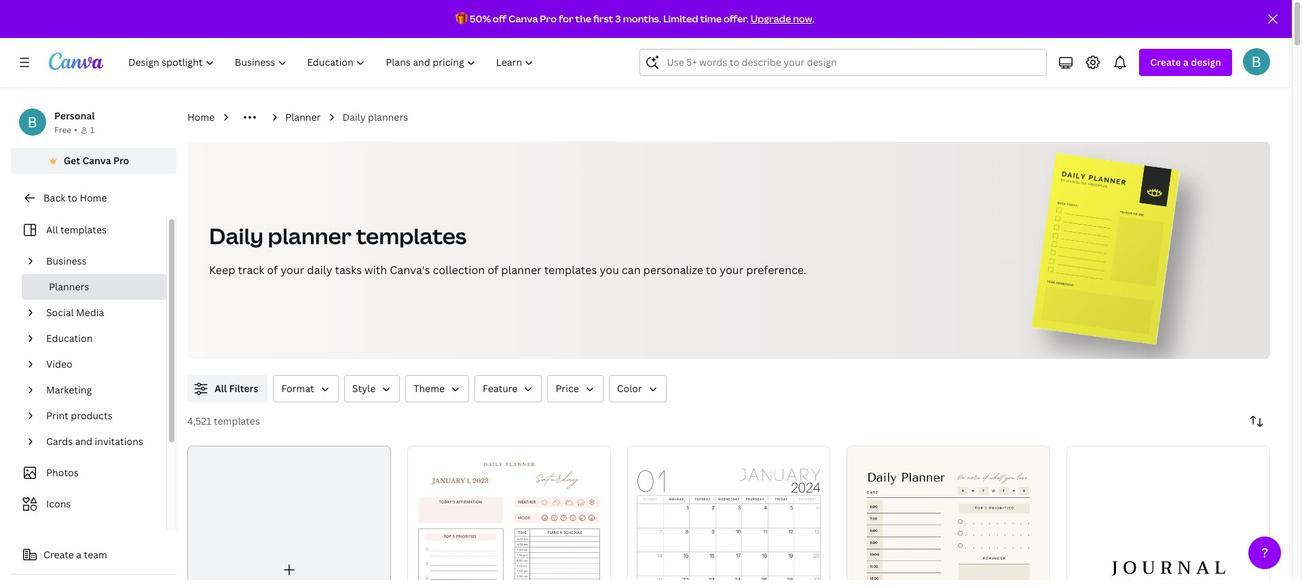 Task type: locate. For each thing, give the bounding box(es) containing it.
pro
[[540, 12, 557, 25], [113, 154, 129, 167]]

personal
[[54, 109, 95, 122]]

daily planner templates image
[[981, 142, 1271, 359], [1032, 153, 1181, 345]]

2 your from the left
[[720, 263, 744, 278]]

limited
[[664, 12, 699, 25]]

cards
[[46, 435, 73, 448]]

a for design
[[1184, 56, 1189, 69]]

pro up back to home link
[[113, 154, 129, 167]]

0 horizontal spatial create
[[43, 549, 74, 562]]

1 vertical spatial daily
[[209, 221, 264, 251]]

free
[[54, 124, 71, 136]]

marketing
[[46, 384, 92, 397]]

create a design
[[1151, 56, 1222, 69]]

theme button
[[406, 376, 469, 403]]

a left the team
[[76, 549, 82, 562]]

create inside button
[[43, 549, 74, 562]]

a inside dropdown button
[[1184, 56, 1189, 69]]

daily
[[307, 263, 333, 278]]

1 horizontal spatial pro
[[540, 12, 557, 25]]

canva
[[509, 12, 538, 25], [82, 154, 111, 167]]

0 horizontal spatial daily
[[209, 221, 264, 251]]

your left daily at the left top of page
[[281, 263, 305, 278]]

1 horizontal spatial daily
[[343, 111, 366, 124]]

track
[[238, 263, 264, 278]]

None search field
[[640, 49, 1048, 76]]

1 your from the left
[[281, 263, 305, 278]]

1 of from the left
[[267, 263, 278, 278]]

offer.
[[724, 12, 749, 25]]

1 horizontal spatial to
[[706, 263, 717, 278]]

planner link
[[285, 110, 321, 125]]

0 vertical spatial all
[[46, 223, 58, 236]]

get canva pro
[[64, 154, 129, 167]]

price button
[[548, 376, 604, 403]]

feature button
[[475, 376, 542, 403]]

the
[[576, 12, 592, 25]]

home link
[[187, 110, 215, 125]]

0 horizontal spatial your
[[281, 263, 305, 278]]

brad klo image
[[1244, 48, 1271, 75]]

•
[[74, 124, 77, 136]]

format button
[[273, 376, 339, 403]]

of right track
[[267, 263, 278, 278]]

a
[[1184, 56, 1189, 69], [76, 549, 82, 562]]

1 horizontal spatial all
[[215, 382, 227, 395]]

time
[[701, 12, 722, 25]]

create
[[1151, 56, 1182, 69], [43, 549, 74, 562]]

format
[[282, 382, 314, 395]]

your left "preference." at the right top of page
[[720, 263, 744, 278]]

photos
[[46, 467, 79, 480]]

0 vertical spatial pro
[[540, 12, 557, 25]]

and
[[75, 435, 92, 448]]

to
[[68, 192, 77, 204], [706, 263, 717, 278]]

create left the team
[[43, 549, 74, 562]]

1 horizontal spatial your
[[720, 263, 744, 278]]

templates
[[356, 221, 467, 251], [60, 223, 107, 236], [545, 263, 597, 278], [214, 415, 260, 428]]

🎁
[[456, 12, 468, 25]]

1 vertical spatial create
[[43, 549, 74, 562]]

0 horizontal spatial a
[[76, 549, 82, 562]]

of
[[267, 263, 278, 278], [488, 263, 499, 278]]

create inside dropdown button
[[1151, 56, 1182, 69]]

planner up daily at the left top of page
[[268, 221, 352, 251]]

0 vertical spatial create
[[1151, 56, 1182, 69]]

cards and invitations link
[[41, 429, 158, 455]]

canva's
[[390, 263, 430, 278]]

of right collection on the left of the page
[[488, 263, 499, 278]]

pro left for
[[540, 12, 557, 25]]

upgrade
[[751, 12, 792, 25]]

0 horizontal spatial home
[[80, 192, 107, 204]]

1 vertical spatial a
[[76, 549, 82, 562]]

0 vertical spatial daily
[[343, 111, 366, 124]]

social media
[[46, 306, 104, 319]]

feature
[[483, 382, 518, 395]]

1 horizontal spatial a
[[1184, 56, 1189, 69]]

0 vertical spatial canva
[[509, 12, 538, 25]]

a for team
[[76, 549, 82, 562]]

create for create a team
[[43, 549, 74, 562]]

invitations
[[95, 435, 143, 448]]

1 horizontal spatial canva
[[509, 12, 538, 25]]

canva right off
[[509, 12, 538, 25]]

a inside button
[[76, 549, 82, 562]]

0 vertical spatial a
[[1184, 56, 1189, 69]]

education
[[46, 332, 93, 345]]

top level navigation element
[[120, 49, 546, 76]]

to right back at the top left of page
[[68, 192, 77, 204]]

daily left planners
[[343, 111, 366, 124]]

upgrade now button
[[751, 12, 813, 25]]

4,521
[[187, 415, 212, 428]]

0 horizontal spatial of
[[267, 263, 278, 278]]

print products
[[46, 410, 113, 423]]

all
[[46, 223, 58, 236], [215, 382, 227, 395]]

0 vertical spatial home
[[187, 111, 215, 124]]

0 horizontal spatial pro
[[113, 154, 129, 167]]

video link
[[41, 352, 158, 378]]

daily up keep
[[209, 221, 264, 251]]

all left filters
[[215, 382, 227, 395]]

all down back at the top left of page
[[46, 223, 58, 236]]

1 horizontal spatial of
[[488, 263, 499, 278]]

templates down back to home
[[60, 223, 107, 236]]

a left design on the right top
[[1184, 56, 1189, 69]]

all inside button
[[215, 382, 227, 395]]

0 horizontal spatial all
[[46, 223, 58, 236]]

create a design button
[[1140, 49, 1233, 76]]

0 vertical spatial planner
[[268, 221, 352, 251]]

can
[[622, 263, 641, 278]]

now
[[794, 12, 813, 25]]

create left design on the right top
[[1151, 56, 1182, 69]]

icons
[[46, 498, 71, 511]]

media
[[76, 306, 104, 319]]

3
[[616, 12, 621, 25]]

1 horizontal spatial planner
[[501, 263, 542, 278]]

1 vertical spatial pro
[[113, 154, 129, 167]]

1 vertical spatial all
[[215, 382, 227, 395]]

black and white minimalist daily planner image
[[627, 446, 831, 581]]

get canva pro button
[[11, 148, 177, 174]]

Sort by button
[[1244, 408, 1271, 435]]

keep track of your daily tasks with canva's collection of planner templates you can personalize to your preference.
[[209, 263, 807, 278]]

daily for daily planners
[[343, 111, 366, 124]]

create for create a design
[[1151, 56, 1182, 69]]

daily for daily planner templates
[[209, 221, 264, 251]]

1 vertical spatial home
[[80, 192, 107, 204]]

planner right collection on the left of the page
[[501, 263, 542, 278]]

1 horizontal spatial create
[[1151, 56, 1182, 69]]

social
[[46, 306, 74, 319]]

your
[[281, 263, 305, 278], [720, 263, 744, 278]]

for
[[559, 12, 574, 25]]

1 vertical spatial canva
[[82, 154, 111, 167]]

daily
[[343, 111, 366, 124], [209, 221, 264, 251]]

canva right get
[[82, 154, 111, 167]]

to right personalize
[[706, 263, 717, 278]]

0 horizontal spatial to
[[68, 192, 77, 204]]

social media link
[[41, 300, 158, 326]]

home
[[187, 111, 215, 124], [80, 192, 107, 204]]

0 horizontal spatial canva
[[82, 154, 111, 167]]

50%
[[470, 12, 491, 25]]

photos link
[[19, 461, 158, 486]]



Task type: describe. For each thing, give the bounding box(es) containing it.
white minimalist journal planner 2024 image
[[1067, 446, 1271, 581]]

planner
[[285, 111, 321, 124]]

all for all templates
[[46, 223, 58, 236]]

templates left 'you'
[[545, 263, 597, 278]]

you
[[600, 263, 619, 278]]

all templates link
[[19, 217, 158, 243]]

all templates
[[46, 223, 107, 236]]

first
[[594, 12, 614, 25]]

off
[[493, 12, 507, 25]]

icons link
[[19, 492, 158, 518]]

education link
[[41, 326, 158, 352]]

2 of from the left
[[488, 263, 499, 278]]

months.
[[623, 12, 662, 25]]

video
[[46, 358, 72, 371]]

create a team
[[43, 549, 107, 562]]

🎁 50% off canva pro for the first 3 months. limited time offer. upgrade now .
[[456, 12, 815, 25]]

1
[[90, 124, 95, 136]]

planners
[[49, 281, 89, 293]]

personalize
[[644, 263, 704, 278]]

cards and invitations
[[46, 435, 143, 448]]

collection
[[433, 263, 485, 278]]

pink minimalist dated personal daily planner image
[[407, 446, 611, 581]]

with
[[365, 263, 387, 278]]

filters
[[229, 382, 258, 395]]

daily planners
[[343, 111, 408, 124]]

free •
[[54, 124, 77, 136]]

business
[[46, 255, 87, 268]]

back
[[43, 192, 65, 204]]

planners
[[368, 111, 408, 124]]

tasks
[[335, 263, 362, 278]]

create a team button
[[11, 542, 177, 569]]

design
[[1192, 56, 1222, 69]]

all for all filters
[[215, 382, 227, 395]]

1 horizontal spatial home
[[187, 111, 215, 124]]

back to home
[[43, 192, 107, 204]]

all filters
[[215, 382, 258, 395]]

1 vertical spatial to
[[706, 263, 717, 278]]

business link
[[41, 249, 158, 274]]

0 vertical spatial to
[[68, 192, 77, 204]]

team
[[84, 549, 107, 562]]

Search search field
[[667, 50, 1039, 75]]

4,521 templates
[[187, 415, 260, 428]]

color button
[[609, 376, 667, 403]]

preference.
[[747, 263, 807, 278]]

all filters button
[[187, 376, 268, 403]]

price
[[556, 382, 579, 395]]

print
[[46, 410, 69, 423]]

style
[[352, 382, 376, 395]]

products
[[71, 410, 113, 423]]

marketing link
[[41, 378, 158, 403]]

color
[[617, 382, 642, 395]]

canva inside button
[[82, 154, 111, 167]]

style button
[[344, 376, 400, 403]]

get
[[64, 154, 80, 167]]

back to home link
[[11, 185, 177, 212]]

pro inside button
[[113, 154, 129, 167]]

.
[[813, 12, 815, 25]]

theme
[[414, 382, 445, 395]]

templates down all filters
[[214, 415, 260, 428]]

beige minimalist daily planner image
[[847, 446, 1051, 581]]

daily planner templates
[[209, 221, 467, 251]]

print products link
[[41, 403, 158, 429]]

templates up canva's
[[356, 221, 467, 251]]

1 vertical spatial planner
[[501, 263, 542, 278]]

keep
[[209, 263, 235, 278]]

0 horizontal spatial planner
[[268, 221, 352, 251]]



Task type: vqa. For each thing, say whether or not it's contained in the screenshot.
the rightmost a
yes



